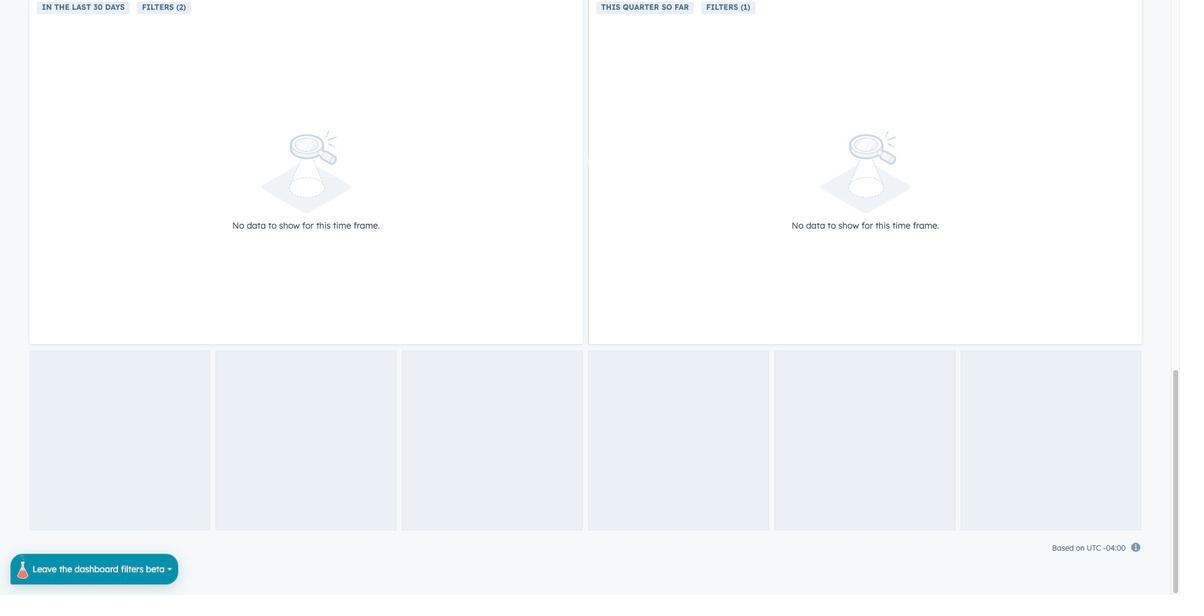 Task type: locate. For each thing, give the bounding box(es) containing it.
chat conversation totals by chatflow element
[[589, 0, 1143, 344]]

chat conversation closed totals by rep element
[[30, 0, 583, 344]]



Task type: vqa. For each thing, say whether or not it's contained in the screenshot.
0 related to Average Pageviews
no



